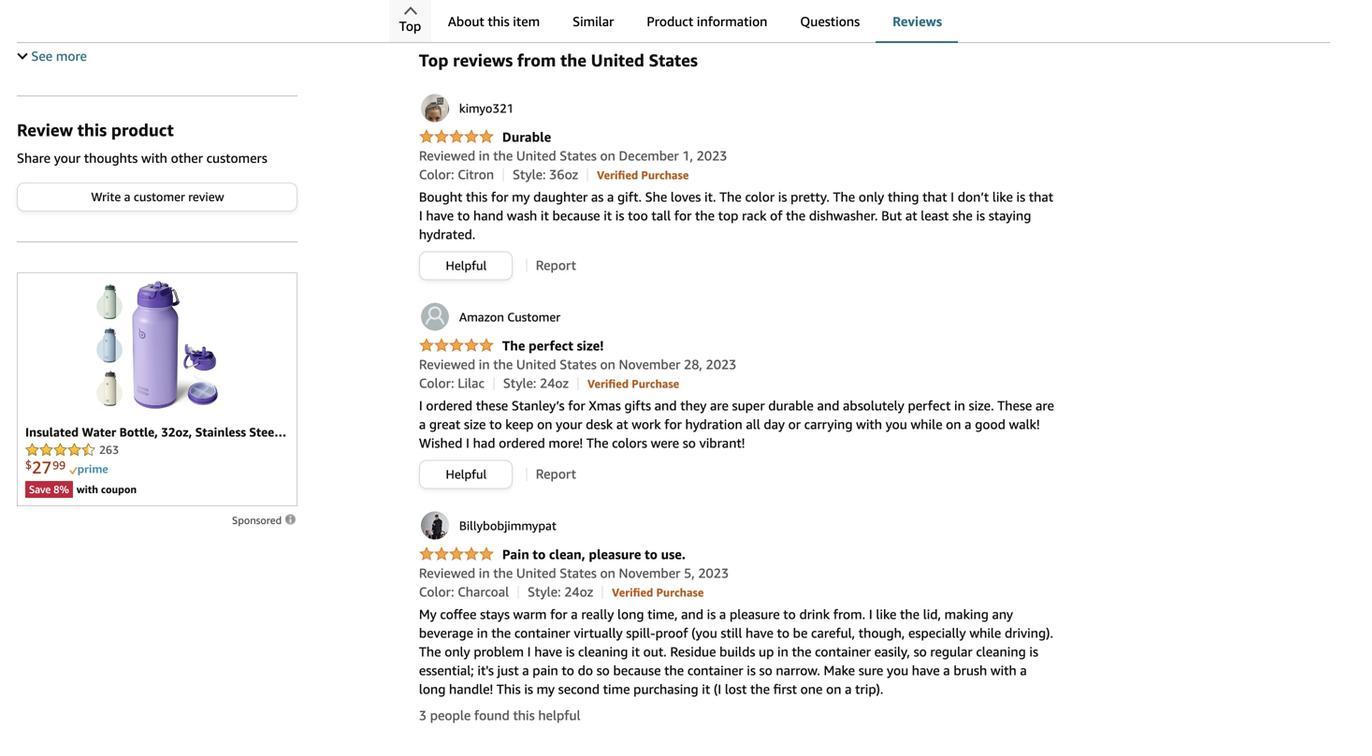 Task type: locate. For each thing, give the bounding box(es) containing it.
while down any
[[970, 625, 1002, 641]]

questions
[[801, 14, 860, 29]]

0 horizontal spatial because
[[553, 208, 600, 223]]

2 vertical spatial top
[[419, 50, 449, 70]]

reviewed up the color: lilac
[[419, 356, 476, 372]]

color: for color: charcoal
[[419, 584, 454, 599]]

0 vertical spatial top
[[427, 3, 444, 15]]

spill-
[[626, 625, 656, 641]]

so
[[683, 435, 696, 451], [914, 644, 927, 659], [597, 663, 610, 678], [760, 663, 773, 678]]

daughter
[[534, 189, 588, 204]]

verified
[[597, 168, 639, 181], [588, 377, 629, 390], [612, 586, 654, 599]]

2 that from the left
[[1029, 189, 1054, 204]]

color: charcoal
[[419, 584, 509, 599]]

at
[[906, 208, 918, 223], [617, 416, 629, 432]]

style: for stanley's
[[503, 375, 537, 391]]

style: 36oz
[[513, 166, 579, 182]]

container up make
[[815, 644, 871, 659]]

1 helpful link from the top
[[420, 252, 512, 279]]

the down pain
[[493, 565, 513, 581]]

style: for my
[[513, 166, 546, 182]]

in left "size."
[[955, 398, 966, 413]]

1 vertical spatial like
[[876, 606, 897, 622]]

while
[[911, 416, 943, 432], [970, 625, 1002, 641]]

0 vertical spatial november
[[619, 356, 681, 372]]

0 vertical spatial your
[[54, 150, 81, 166]]

your up more!
[[556, 416, 583, 432]]

1 vertical spatial helpful
[[446, 467, 487, 481]]

1 vertical spatial long
[[419, 681, 446, 697]]

only inside bought this for my daughter as a gift. she loves it. the color is pretty. the only thing that i don't like is that i have to hand wash it because it is too tall for the top rack of the dishwasher. but at least she is staying hydrated.
[[859, 189, 885, 204]]

that up the least
[[923, 189, 948, 204]]

the
[[561, 50, 587, 70], [493, 148, 513, 163], [695, 208, 715, 223], [786, 208, 806, 223], [493, 356, 513, 372], [493, 565, 513, 581], [900, 606, 920, 622], [492, 625, 511, 641], [792, 644, 812, 659], [665, 663, 684, 678], [751, 681, 770, 697]]

sponsored
[[232, 514, 285, 526]]

1 horizontal spatial my
[[537, 681, 555, 697]]

helpful link for i ordered these stanley's for xmas gifts and they are super durable and absolutely perfect in size.  these are a great size  to keep on your desk at work for hydration all day or carrying with you while on a good walk! wished i had ordered more! the colors were so vibrant!
[[420, 461, 512, 488]]

perfect inside i ordered these stanley's for xmas gifts and they are super durable and absolutely perfect in size.  these are a great size  to keep on your desk at work for hydration all day or carrying with you while on a good walk! wished i had ordered more! the colors were so vibrant!
[[908, 398, 951, 413]]

1 vertical spatial helpful link
[[420, 461, 512, 488]]

1 color: from the top
[[419, 166, 454, 182]]

only up essential;
[[445, 644, 470, 659]]

0 vertical spatial report link
[[536, 257, 577, 273]]

extender expand image
[[17, 49, 28, 59]]

with down product
[[141, 150, 167, 166]]

purchase down 5,
[[657, 586, 704, 599]]

container
[[515, 625, 571, 641], [815, 644, 871, 659], [688, 663, 744, 678]]

it
[[541, 208, 549, 223], [604, 208, 612, 223], [632, 644, 640, 659], [702, 681, 711, 697]]

reviewed up 'color: citron'
[[419, 148, 476, 163]]

write a customer review link
[[18, 183, 297, 210]]

with down absolutely
[[857, 416, 883, 432]]

2 horizontal spatial and
[[818, 398, 840, 413]]

1 vertical spatial verified purchase
[[588, 377, 680, 390]]

keep
[[506, 416, 534, 432]]

in
[[479, 148, 490, 163], [479, 356, 490, 372], [955, 398, 966, 413], [479, 565, 490, 581], [477, 625, 488, 641], [778, 644, 789, 659]]

1 vertical spatial at
[[617, 416, 629, 432]]

the up purchasing
[[665, 663, 684, 678]]

november for long
[[619, 565, 681, 581]]

1 horizontal spatial and
[[682, 606, 704, 622]]

great
[[430, 416, 461, 432]]

purchase for she
[[642, 168, 689, 181]]

2 vertical spatial container
[[688, 663, 744, 678]]

style: left 36oz at top
[[513, 166, 546, 182]]

verified up gift.
[[597, 168, 639, 181]]

november for and
[[619, 356, 681, 372]]

only inside my coffee stays warm for a really long time, and is a pleasure to drink from.  i like the lid, making any beverage in the container virtually spill-proof (you still have to be careful, though, especially while driving). the only problem i have is cleaning it out.  residue builds up in the container easily, so regular cleaning is essential; it's just a pain to do so because the container is so narrow.  make sure you have a brush with a long handle!  this is my second time purchasing it (i lost the first one on a trip).
[[445, 644, 470, 659]]

0 vertical spatial you
[[886, 416, 908, 432]]

and up "(you"
[[682, 606, 704, 622]]

verified purchase up time,
[[612, 586, 704, 599]]

helpful link
[[420, 252, 512, 279], [420, 461, 512, 488]]

from.
[[834, 606, 866, 622]]

because down daughter
[[553, 208, 600, 223]]

1 vertical spatial you
[[887, 663, 909, 678]]

is
[[779, 189, 788, 204], [1017, 189, 1026, 204], [616, 208, 625, 223], [977, 208, 986, 223], [707, 606, 716, 622], [566, 644, 575, 659], [1030, 644, 1039, 659], [747, 663, 756, 678], [524, 681, 533, 697]]

gifts
[[625, 398, 651, 413]]

0 vertical spatial pleasure
[[589, 546, 642, 562]]

style: right | image on the bottom left of page
[[528, 584, 561, 599]]

1 horizontal spatial container
[[688, 663, 744, 678]]

1 vertical spatial my
[[537, 681, 555, 697]]

1 horizontal spatial that
[[1029, 189, 1054, 204]]

that up 'staying'
[[1029, 189, 1054, 204]]

1 horizontal spatial only
[[859, 189, 885, 204]]

like
[[993, 189, 1014, 204], [876, 606, 897, 622]]

0 horizontal spatial like
[[876, 606, 897, 622]]

1 vertical spatial verified purchase link
[[588, 375, 680, 391]]

a down make
[[845, 681, 852, 697]]

pleasure inside my coffee stays warm for a really long time, and is a pleasure to drink from.  i like the lid, making any beverage in the container virtually spill-proof (you still have to be careful, though, especially while driving). the only problem i have is cleaning it out.  residue builds up in the container easily, so regular cleaning is essential; it's just a pain to do so because the container is so narrow.  make sure you have a brush with a long handle!  this is my second time purchasing it (i lost the first one on a trip).
[[730, 606, 780, 622]]

2 report from the top
[[536, 466, 577, 481]]

it left out.
[[632, 644, 640, 659]]

the down amazon customer
[[503, 338, 525, 353]]

verified purchase for long
[[612, 586, 704, 599]]

0 vertical spatial at
[[906, 208, 918, 223]]

purchase up she
[[642, 168, 689, 181]]

product information
[[647, 14, 768, 29]]

thing
[[888, 189, 920, 204]]

1 vertical spatial 24oz
[[565, 584, 594, 599]]

helpful link down had
[[420, 461, 512, 488]]

amazon customer link
[[419, 301, 561, 333]]

0 vertical spatial only
[[859, 189, 885, 204]]

2 helpful from the top
[[446, 467, 487, 481]]

united for durable
[[517, 148, 557, 163]]

1 reviewed from the top
[[419, 148, 476, 163]]

long
[[618, 606, 644, 622], [419, 681, 446, 697]]

style:
[[513, 166, 546, 182], [503, 375, 537, 391], [528, 584, 561, 599]]

1 vertical spatial your
[[556, 416, 583, 432]]

1 horizontal spatial pleasure
[[730, 606, 780, 622]]

while inside i ordered these stanley's for xmas gifts and they are super durable and absolutely perfect in size.  these are a great size  to keep on your desk at work for hydration all day or carrying with you while on a good walk! wished i had ordered more! the colors were so vibrant!
[[911, 416, 943, 432]]

on down stanley's
[[537, 416, 553, 432]]

container up (i
[[688, 663, 744, 678]]

1 horizontal spatial your
[[556, 416, 583, 432]]

| image
[[503, 168, 504, 181], [587, 168, 588, 181], [526, 259, 527, 272], [494, 377, 495, 390], [578, 377, 579, 390], [526, 468, 527, 481], [603, 586, 603, 599]]

i right the problem
[[528, 644, 531, 659]]

style: up stanley's
[[503, 375, 537, 391]]

reviewed for charcoal
[[419, 565, 476, 581]]

at inside i ordered these stanley's for xmas gifts and they are super durable and absolutely perfect in size.  these are a great size  to keep on your desk at work for hydration all day or carrying with you while on a good walk! wished i had ordered more! the colors were so vibrant!
[[617, 416, 629, 432]]

color: left lilac
[[419, 375, 454, 391]]

this for product
[[77, 120, 107, 140]]

staying
[[989, 208, 1032, 223]]

top for top
[[399, 18, 421, 34]]

united down pain to clean, pleasure to use. link
[[517, 565, 557, 581]]

about this item
[[448, 14, 540, 29]]

0 horizontal spatial my
[[512, 189, 530, 204]]

style: 24oz
[[503, 375, 569, 391], [528, 584, 594, 599]]

reviews down about this item
[[453, 50, 513, 70]]

2023 right 1,
[[697, 148, 728, 163]]

like inside my coffee stays warm for a really long time, and is a pleasure to drink from.  i like the lid, making any beverage in the container virtually spill-proof (you still have to be careful, though, especially while driving). the only problem i have is cleaning it out.  residue builds up in the container easily, so regular cleaning is essential; it's just a pain to do so because the container is so narrow.  make sure you have a brush with a long handle!  this is my second time purchasing it (i lost the first one on a trip).
[[876, 606, 897, 622]]

report up customer
[[536, 257, 577, 273]]

because
[[553, 208, 600, 223], [614, 663, 661, 678]]

reviewed for citron
[[419, 148, 476, 163]]

0 vertical spatial reviewed
[[419, 148, 476, 163]]

0 horizontal spatial container
[[515, 625, 571, 641]]

1 horizontal spatial like
[[993, 189, 1014, 204]]

2 vertical spatial style:
[[528, 584, 561, 599]]

2 vertical spatial verified
[[612, 586, 654, 599]]

a up the still
[[720, 606, 727, 622]]

color: up bought
[[419, 166, 454, 182]]

kimyo321 link
[[419, 92, 514, 124]]

helpful
[[539, 707, 581, 723]]

my coffee stays warm for a really long time, and is a pleasure to drink from.  i like the lid, making any beverage in the container virtually spill-proof (you still have to be careful, though, especially while driving). the only problem i have is cleaning it out.  residue builds up in the container easily, so regular cleaning is essential; it's just a pain to do so because the container is so narrow.  make sure you have a brush with a long handle!  this is my second time purchasing it (i lost the first one on a trip).
[[419, 606, 1054, 697]]

1 horizontal spatial with
[[857, 416, 883, 432]]

top
[[427, 3, 444, 15], [399, 18, 421, 34], [419, 50, 449, 70]]

1 vertical spatial with
[[857, 416, 883, 432]]

0 horizontal spatial that
[[923, 189, 948, 204]]

helpful link for bought this for my daughter as a gift. she loves it. the color is pretty. the only thing that i don't like is that i have to hand wash it because it is too tall for the top rack of the dishwasher. but at least she is staying hydrated.
[[420, 252, 512, 279]]

1 horizontal spatial while
[[970, 625, 1002, 641]]

this up thoughts
[[77, 120, 107, 140]]

is down virtually
[[566, 644, 575, 659]]

report for for
[[536, 466, 577, 481]]

0 vertical spatial style: 24oz
[[503, 375, 569, 391]]

0 vertical spatial like
[[993, 189, 1014, 204]]

style: 24oz up stanley's
[[503, 375, 569, 391]]

style: for warm
[[528, 584, 561, 599]]

making
[[945, 606, 989, 622]]

other
[[171, 150, 203, 166]]

0 vertical spatial reviews
[[447, 3, 482, 15]]

1 november from the top
[[619, 356, 681, 372]]

pleasure up reviewed in the united states on november 5, 2023
[[589, 546, 642, 562]]

still
[[721, 625, 743, 641]]

any
[[993, 606, 1014, 622]]

driving).
[[1005, 625, 1054, 641]]

purchasing
[[634, 681, 699, 697]]

0 vertical spatial report
[[536, 257, 577, 273]]

purchase
[[642, 168, 689, 181], [632, 377, 680, 390], [657, 586, 704, 599]]

have inside bought this for my daughter as a gift. she loves it. the color is pretty. the only thing that i don't like is that i have to hand wash it because it is too tall for the top rack of the dishwasher. but at least she is staying hydrated.
[[426, 208, 454, 223]]

0 vertical spatial helpful link
[[420, 252, 512, 279]]

really
[[582, 606, 614, 622]]

2 vertical spatial reviewed
[[419, 565, 476, 581]]

style: 24oz for warm
[[528, 584, 594, 599]]

1 vertical spatial style:
[[503, 375, 537, 391]]

united
[[591, 50, 645, 70], [517, 148, 557, 163], [517, 356, 557, 372], [517, 565, 557, 581]]

reviews
[[893, 14, 943, 29]]

1 cleaning from the left
[[578, 644, 628, 659]]

color: for color: citron
[[419, 166, 454, 182]]

0 vertical spatial ordered
[[426, 398, 473, 413]]

at right but
[[906, 208, 918, 223]]

the down the it.
[[695, 208, 715, 223]]

share
[[17, 150, 51, 166]]

1 vertical spatial reviews
[[453, 50, 513, 70]]

2023
[[697, 148, 728, 163], [706, 356, 737, 372], [699, 565, 729, 581]]

at up colors
[[617, 416, 629, 432]]

2 november from the top
[[619, 565, 681, 581]]

more
[[56, 48, 87, 64]]

0 vertical spatial 24oz
[[540, 375, 569, 391]]

1 vertical spatial only
[[445, 644, 470, 659]]

in up charcoal
[[479, 565, 490, 581]]

1 horizontal spatial long
[[618, 606, 644, 622]]

absolutely
[[843, 398, 905, 413]]

0 vertical spatial verified
[[597, 168, 639, 181]]

1 vertical spatial while
[[970, 625, 1002, 641]]

for down loves
[[675, 208, 692, 223]]

problem
[[474, 644, 524, 659]]

1 helpful from the top
[[446, 258, 487, 273]]

and up work
[[655, 398, 677, 413]]

pleasure
[[589, 546, 642, 562], [730, 606, 780, 622]]

verified for really
[[612, 586, 654, 599]]

verified purchase for and
[[588, 377, 680, 390]]

your
[[54, 150, 81, 166], [556, 416, 583, 432]]

this up hand
[[466, 189, 488, 204]]

while for on
[[911, 416, 943, 432]]

leave feedback on sponsored ad element
[[232, 514, 298, 526]]

the perfect size! link
[[419, 338, 604, 355]]

1 vertical spatial container
[[815, 644, 871, 659]]

durable
[[503, 129, 551, 144]]

states for pain to clean, pleasure to use.
[[560, 565, 597, 581]]

1 vertical spatial verified
[[588, 377, 629, 390]]

0 horizontal spatial pleasure
[[589, 546, 642, 562]]

0 horizontal spatial ordered
[[426, 398, 473, 413]]

0 horizontal spatial long
[[419, 681, 446, 697]]

0 horizontal spatial while
[[911, 416, 943, 432]]

2 helpful link from the top
[[420, 461, 512, 488]]

0 vertical spatial verified purchase
[[597, 168, 689, 181]]

2023 for reviewed in the united states on november 5, 2023
[[699, 565, 729, 581]]

ordered down "keep"
[[499, 435, 545, 451]]

verified for a
[[597, 168, 639, 181]]

but
[[882, 208, 902, 223]]

0 vertical spatial because
[[553, 208, 600, 223]]

reviewed
[[419, 148, 476, 163], [419, 356, 476, 372], [419, 565, 476, 581]]

1 vertical spatial 2023
[[706, 356, 737, 372]]

1 vertical spatial because
[[614, 663, 661, 678]]

report link up customer
[[536, 257, 577, 273]]

0 horizontal spatial with
[[141, 150, 167, 166]]

0 vertical spatial color:
[[419, 166, 454, 182]]

pretty.
[[791, 189, 830, 204]]

to left use.
[[645, 546, 658, 562]]

kimyo321
[[459, 101, 514, 115]]

november down use.
[[619, 565, 681, 581]]

cleaning down virtually
[[578, 644, 628, 659]]

report for daughter
[[536, 257, 577, 273]]

style: 24oz for stanley's
[[503, 375, 569, 391]]

1 horizontal spatial are
[[1036, 398, 1055, 413]]

beverage
[[419, 625, 474, 641]]

1 vertical spatial color:
[[419, 375, 454, 391]]

a right just
[[523, 663, 529, 678]]

thoughts
[[84, 150, 138, 166]]

warm
[[513, 606, 547, 622]]

1 report from the top
[[536, 257, 577, 273]]

in down durable link
[[479, 148, 490, 163]]

1 vertical spatial november
[[619, 565, 681, 581]]

1 vertical spatial top
[[399, 18, 421, 34]]

top for top reviews
[[427, 3, 444, 15]]

1 horizontal spatial at
[[906, 208, 918, 223]]

perfect inside 'link'
[[529, 338, 574, 353]]

helpful down hydrated.
[[446, 258, 487, 273]]

0 vertical spatial perfect
[[529, 338, 574, 353]]

helpful for bought this for my daughter as a gift. she loves it. the color is pretty. the only thing that i don't like is that i have to hand wash it because it is too tall for the top rack of the dishwasher. but at least she is staying hydrated.
[[446, 258, 487, 273]]

0 vertical spatial verified purchase link
[[597, 166, 689, 182]]

in down stays
[[477, 625, 488, 641]]

0 vertical spatial 2023
[[697, 148, 728, 163]]

wished
[[419, 435, 463, 451]]

pleasure up the still
[[730, 606, 780, 622]]

dropdown image
[[531, 5, 540, 12]]

drink
[[800, 606, 830, 622]]

2 vertical spatial verified purchase link
[[612, 584, 704, 599]]

0 horizontal spatial only
[[445, 644, 470, 659]]

are up walk!
[[1036, 398, 1055, 413]]

for right warm
[[550, 606, 568, 622]]

builds
[[720, 644, 756, 659]]

hydration
[[686, 416, 743, 432]]

states up 36oz at top
[[560, 148, 597, 163]]

like inside bought this for my daughter as a gift. she loves it. the color is pretty. the only thing that i don't like is that i have to hand wash it because it is too tall for the top rack of the dishwasher. but at least she is staying hydrated.
[[993, 189, 1014, 204]]

1 vertical spatial style: 24oz
[[528, 584, 594, 599]]

2 vertical spatial color:
[[419, 584, 454, 599]]

on down make
[[827, 681, 842, 697]]

you down easily,
[[887, 663, 909, 678]]

time,
[[648, 606, 678, 622]]

stays
[[480, 606, 510, 622]]

while inside my coffee stays warm for a really long time, and is a pleasure to drink from.  i like the lid, making any beverage in the container virtually spill-proof (you still have to be careful, though, especially while driving). the only problem i have is cleaning it out.  residue builds up in the container easily, so regular cleaning is essential; it's just a pain to do so because the container is so narrow.  make sure you have a brush with a long handle!  this is my second time purchasing it (i lost the first one on a trip).
[[970, 625, 1002, 641]]

color: up my
[[419, 584, 454, 599]]

helpful
[[446, 258, 487, 273], [446, 467, 487, 481]]

report link for daughter
[[536, 257, 577, 273]]

2 color: from the top
[[419, 375, 454, 391]]

to down the these
[[490, 416, 502, 432]]

at inside bought this for my daughter as a gift. she loves it. the color is pretty. the only thing that i don't like is that i have to hand wash it because it is too tall for the top rack of the dishwasher. but at least she is staying hydrated.
[[906, 208, 918, 223]]

the down beverage in the bottom left of the page
[[419, 644, 441, 659]]

2 vertical spatial 2023
[[699, 565, 729, 581]]

states down size!
[[560, 356, 597, 372]]

my down pain
[[537, 681, 555, 697]]

1 vertical spatial report link
[[536, 466, 577, 481]]

are up hydration
[[710, 398, 729, 413]]

for up hand
[[491, 189, 509, 204]]

only
[[859, 189, 885, 204], [445, 644, 470, 659]]

2 report link from the top
[[536, 466, 577, 481]]

verified up xmas
[[588, 377, 629, 390]]

and up carrying
[[818, 398, 840, 413]]

2 vertical spatial verified purchase
[[612, 586, 704, 599]]

for
[[491, 189, 509, 204], [675, 208, 692, 223], [568, 398, 586, 413], [665, 416, 682, 432], [550, 606, 568, 622]]

review
[[188, 189, 224, 204]]

3 color: from the top
[[419, 584, 454, 599]]

0 vertical spatial purchase
[[642, 168, 689, 181]]

0 horizontal spatial perfect
[[529, 338, 574, 353]]

1 horizontal spatial cleaning
[[977, 644, 1027, 659]]

2 horizontal spatial container
[[815, 644, 871, 659]]

1 horizontal spatial perfect
[[908, 398, 951, 413]]

bought
[[419, 189, 463, 204]]

to inside i ordered these stanley's for xmas gifts and they are super durable and absolutely perfect in size.  these are a great size  to keep on your desk at work for hydration all day or carrying with you while on a good walk! wished i had ordered more! the colors were so vibrant!
[[490, 416, 502, 432]]

reviews for top reviews
[[447, 3, 482, 15]]

product
[[647, 14, 694, 29]]

dishwasher.
[[809, 208, 878, 223]]

1 vertical spatial reviewed
[[419, 356, 476, 372]]

1 vertical spatial ordered
[[499, 435, 545, 451]]

3 reviewed from the top
[[419, 565, 476, 581]]

2 reviewed from the top
[[419, 356, 476, 372]]

0 vertical spatial my
[[512, 189, 530, 204]]

have up pain
[[535, 644, 563, 659]]

on inside my coffee stays warm for a really long time, and is a pleasure to drink from.  i like the lid, making any beverage in the container virtually spill-proof (you still have to be careful, though, especially while driving). the only problem i have is cleaning it out.  residue builds up in the container easily, so regular cleaning is essential; it's just a pain to do so because the container is so narrow.  make sure you have a brush with a long handle!  this is my second time purchasing it (i lost the first one on a trip).
[[827, 681, 842, 697]]

only up but
[[859, 189, 885, 204]]

time
[[603, 681, 630, 697]]

this for item
[[488, 14, 510, 29]]

ordered up great
[[426, 398, 473, 413]]

write
[[91, 189, 121, 204]]

proof
[[656, 625, 688, 641]]

this inside bought this for my daughter as a gift. she loves it. the color is pretty. the only thing that i don't like is that i have to hand wash it because it is too tall for the top rack of the dishwasher. but at least she is staying hydrated.
[[466, 189, 488, 204]]

1 report link from the top
[[536, 257, 577, 273]]

verified purchase for gift.
[[597, 168, 689, 181]]

stanley's
[[512, 398, 565, 413]]

amazon customer
[[459, 310, 561, 324]]

1 vertical spatial perfect
[[908, 398, 951, 413]]

0 vertical spatial style:
[[513, 166, 546, 182]]

0 horizontal spatial cleaning
[[578, 644, 628, 659]]

while left good
[[911, 416, 943, 432]]

so inside i ordered these stanley's for xmas gifts and they are super durable and absolutely perfect in size.  these are a great size  to keep on your desk at work for hydration all day or carrying with you while on a good walk! wished i had ordered more! the colors were so vibrant!
[[683, 435, 696, 451]]

a inside bought this for my daughter as a gift. she loves it. the color is pretty. the only thing that i don't like is that i have to hand wash it because it is too tall for the top rack of the dishwasher. but at least she is staying hydrated.
[[607, 189, 614, 204]]

1 vertical spatial purchase
[[632, 377, 680, 390]]



Task type: describe. For each thing, give the bounding box(es) containing it.
to inside bought this for my daughter as a gift. she loves it. the color is pretty. the only thing that i don't like is that i have to hand wash it because it is too tall for the top rack of the dishwasher. but at least she is staying hydrated.
[[458, 208, 470, 223]]

for left xmas
[[568, 398, 586, 413]]

i left don't
[[951, 189, 955, 204]]

with inside i ordered these stanley's for xmas gifts and they are super durable and absolutely perfect in size.  these are a great size  to keep on your desk at work for hydration all day or carrying with you while on a good walk! wished i had ordered more! the colors were so vibrant!
[[857, 416, 883, 432]]

size.
[[969, 398, 995, 413]]

clean,
[[549, 546, 586, 562]]

2 cleaning from the left
[[977, 644, 1027, 659]]

size
[[464, 416, 486, 432]]

xmas
[[589, 398, 621, 413]]

1 are from the left
[[710, 398, 729, 413]]

the left lid,
[[900, 606, 920, 622]]

is down driving).
[[1030, 644, 1039, 659]]

my inside bought this for my daughter as a gift. she loves it. the color is pretty. the only thing that i don't like is that i have to hand wash it because it is too tall for the top rack of the dishwasher. but at least she is staying hydrated.
[[512, 189, 530, 204]]

reviews for top reviews from the united states
[[453, 50, 513, 70]]

as
[[591, 189, 604, 204]]

is left too
[[616, 208, 625, 223]]

carrying
[[805, 416, 853, 432]]

billybobjimmypat
[[459, 518, 557, 533]]

be
[[793, 625, 808, 641]]

on down size!
[[600, 356, 616, 372]]

united for pain to clean, pleasure to use.
[[517, 565, 557, 581]]

write a customer review
[[91, 189, 224, 204]]

the down durable link
[[493, 148, 513, 163]]

the up the problem
[[492, 625, 511, 641]]

brush
[[954, 663, 988, 678]]

because inside my coffee stays warm for a really long time, and is a pleasure to drink from.  i like the lid, making any beverage in the container virtually spill-proof (you still have to be careful, though, especially while driving). the only problem i have is cleaning it out.  residue builds up in the container easily, so regular cleaning is essential; it's just a pain to do so because the container is so narrow.  make sure you have a brush with a long handle!  this is my second time purchasing it (i lost the first one on a trip).
[[614, 663, 661, 678]]

the up the dishwasher.
[[834, 189, 856, 204]]

report link for for
[[536, 466, 577, 481]]

3
[[419, 707, 427, 723]]

have down regular
[[912, 663, 940, 678]]

a right write
[[124, 189, 131, 204]]

easily,
[[875, 644, 911, 659]]

top for top reviews from the united states
[[419, 50, 449, 70]]

had
[[473, 435, 496, 451]]

colors
[[612, 435, 648, 451]]

it left (i
[[702, 681, 711, 697]]

bought this for my daughter as a gift. she loves it. the color is pretty. the only thing that i don't like is that i have to hand wash it because it is too tall for the top rack of the dishwasher. but at least she is staying hydrated.
[[419, 189, 1054, 242]]

this for for
[[466, 189, 488, 204]]

to left be
[[777, 625, 790, 641]]

regular
[[931, 644, 973, 659]]

this
[[497, 681, 521, 697]]

you inside i ordered these stanley's for xmas gifts and they are super durable and absolutely perfect in size.  these are a great size  to keep on your desk at work for hydration all day or carrying with you while on a good walk! wished i had ordered more! the colors were so vibrant!
[[886, 416, 908, 432]]

my inside my coffee stays warm for a really long time, and is a pleasure to drink from.  i like the lid, making any beverage in the container virtually spill-proof (you still have to be careful, though, especially while driving). the only problem i have is cleaning it out.  residue builds up in the container easily, so regular cleaning is essential; it's just a pain to do so because the container is so narrow.  make sure you have a brush with a long handle!  this is my second time purchasing it (i lost the first one on a trip).
[[537, 681, 555, 697]]

super
[[732, 398, 765, 413]]

item
[[513, 14, 540, 29]]

careful,
[[812, 625, 856, 641]]

the right from at the left top of the page
[[561, 50, 587, 70]]

so right the do
[[597, 663, 610, 678]]

information
[[697, 14, 768, 29]]

united for the perfect size!
[[517, 356, 557, 372]]

2023 for reviewed in the united states on november 28, 2023
[[706, 356, 737, 372]]

in inside i ordered these stanley's for xmas gifts and they are super durable and absolutely perfect in size.  these are a great size  to keep on your desk at work for hydration all day or carrying with you while on a good walk! wished i had ordered more! the colors were so vibrant!
[[955, 398, 966, 413]]

narrow.
[[776, 663, 821, 678]]

verified purchase link for gift.
[[597, 166, 689, 182]]

top reviews from the united states
[[419, 50, 698, 70]]

reviewed for lilac
[[419, 356, 476, 372]]

lost
[[725, 681, 747, 697]]

to right pain
[[533, 546, 546, 562]]

5,
[[684, 565, 695, 581]]

36oz
[[550, 166, 579, 182]]

sure
[[859, 663, 884, 678]]

they
[[681, 398, 707, 413]]

the down be
[[792, 644, 812, 659]]

in up lilac
[[479, 356, 490, 372]]

least
[[921, 208, 950, 223]]

reviewed in the united states on november 5, 2023
[[419, 565, 729, 581]]

see more
[[31, 48, 87, 64]]

durable link
[[419, 129, 551, 146]]

share your thoughts with other customers
[[17, 150, 268, 166]]

it right wash
[[541, 208, 549, 223]]

customers
[[206, 150, 268, 166]]

with inside my coffee stays warm for a really long time, and is a pleasure to drink from.  i like the lid, making any beverage in the container virtually spill-proof (you still have to be careful, though, especially while driving). the only problem i have is cleaning it out.  residue builds up in the container easily, so regular cleaning is essential; it's just a pain to do so because the container is so narrow.  make sure you have a brush with a long handle!  this is my second time purchasing it (i lost the first one on a trip).
[[991, 663, 1017, 678]]

is up 'staying'
[[1017, 189, 1026, 204]]

| image
[[518, 586, 519, 599]]

color
[[745, 189, 775, 204]]

though,
[[859, 625, 905, 641]]

residue
[[670, 644, 717, 659]]

2 are from the left
[[1036, 398, 1055, 413]]

durable
[[769, 398, 814, 413]]

trip).
[[856, 681, 884, 697]]

it.
[[705, 189, 716, 204]]

on down pain to clean, pleasure to use.
[[600, 565, 616, 581]]

so down especially on the right of page
[[914, 644, 927, 659]]

color: for color: lilac
[[419, 375, 454, 391]]

(you
[[692, 625, 718, 641]]

| image up the really
[[603, 586, 603, 599]]

is up "(you"
[[707, 606, 716, 622]]

united down similar
[[591, 50, 645, 70]]

you inside my coffee stays warm for a really long time, and is a pleasure to drink from.  i like the lid, making any beverage in the container virtually spill-proof (you still have to be careful, though, especially while driving). the only problem i have is cleaning it out.  residue builds up in the container easily, so regular cleaning is essential; it's just a pain to do so because the container is so narrow.  make sure you have a brush with a long handle!  this is my second time purchasing it (i lost the first one on a trip).
[[887, 663, 909, 678]]

your inside i ordered these stanley's for xmas gifts and they are super durable and absolutely perfect in size.  these are a great size  to keep on your desk at work for hydration all day or carrying with you while on a good walk! wished i had ordered more! the colors were so vibrant!
[[556, 416, 583, 432]]

have up 'up'
[[746, 625, 774, 641]]

a left great
[[419, 416, 426, 432]]

review this product
[[17, 120, 174, 140]]

the inside i ordered these stanley's for xmas gifts and they are super durable and absolutely perfect in size.  these are a great size  to keep on your desk at work for hydration all day or carrying with you while on a good walk! wished i had ordered more! the colors were so vibrant!
[[587, 435, 609, 451]]

amazon
[[459, 310, 504, 324]]

i down the color: lilac
[[419, 398, 423, 413]]

out.
[[644, 644, 667, 659]]

i ordered these stanley's for xmas gifts and they are super durable and absolutely perfect in size.  these are a great size  to keep on your desk at work for hydration all day or carrying with you while on a good walk! wished i had ordered more! the colors were so vibrant!
[[419, 398, 1055, 451]]

top reviews
[[427, 3, 482, 15]]

states for durable
[[560, 148, 597, 163]]

a down regular
[[944, 663, 951, 678]]

1 that from the left
[[923, 189, 948, 204]]

sponsored link
[[232, 511, 298, 530]]

the perfect size!
[[503, 338, 604, 353]]

pain
[[533, 663, 559, 678]]

hand
[[474, 208, 504, 223]]

purchase for they
[[632, 377, 680, 390]]

verified purchase link for and
[[588, 375, 680, 391]]

0 horizontal spatial and
[[655, 398, 677, 413]]

0 horizontal spatial your
[[54, 150, 81, 166]]

| image right 36oz at top
[[587, 168, 588, 181]]

more!
[[549, 435, 583, 451]]

states for the perfect size!
[[560, 356, 597, 372]]

december
[[619, 148, 679, 163]]

a left good
[[965, 416, 972, 432]]

0 vertical spatial with
[[141, 150, 167, 166]]

i down bought
[[419, 208, 423, 223]]

helpful for i ordered these stanley's for xmas gifts and they are super durable and absolutely perfect in size.  these are a great size  to keep on your desk at work for hydration all day or carrying with you while on a good walk! wished i had ordered more! the colors were so vibrant!
[[446, 467, 487, 481]]

this down this
[[513, 707, 535, 723]]

24oz for stanley's
[[540, 375, 569, 391]]

states down product
[[649, 50, 698, 70]]

the inside my coffee stays warm for a really long time, and is a pleasure to drink from.  i like the lid, making any beverage in the container virtually spill-proof (you still have to be careful, though, especially while driving). the only problem i have is cleaning it out.  residue builds up in the container easily, so regular cleaning is essential; it's just a pain to do so because the container is so narrow.  make sure you have a brush with a long handle!  this is my second time purchasing it (i lost the first one on a trip).
[[419, 644, 441, 659]]

coffee
[[440, 606, 477, 622]]

24oz for warm
[[565, 584, 594, 599]]

the right lost
[[751, 681, 770, 697]]

review
[[17, 120, 73, 140]]

of
[[770, 208, 783, 223]]

color: citron
[[419, 166, 494, 182]]

about
[[448, 14, 485, 29]]

charcoal
[[458, 584, 509, 599]]

(i
[[714, 681, 722, 697]]

the down the perfect size! 'link'
[[493, 356, 513, 372]]

do
[[578, 663, 593, 678]]

lid,
[[924, 606, 942, 622]]

purchase for time,
[[657, 586, 704, 599]]

verified for gifts
[[588, 377, 629, 390]]

good
[[976, 416, 1006, 432]]

lilac
[[458, 375, 485, 391]]

for up were
[[665, 416, 682, 432]]

virtually
[[574, 625, 623, 641]]

| image down "keep"
[[526, 468, 527, 481]]

0 vertical spatial long
[[618, 606, 644, 622]]

color: lilac
[[419, 375, 485, 391]]

the inside 'link'
[[503, 338, 525, 353]]

verified purchase link for long
[[612, 584, 704, 599]]

pain
[[503, 546, 530, 562]]

0 vertical spatial container
[[515, 625, 571, 641]]

i left had
[[466, 435, 470, 451]]

a down driving).
[[1021, 663, 1028, 678]]

is down builds
[[747, 663, 756, 678]]

walk!
[[1009, 416, 1040, 432]]

so down 'up'
[[760, 663, 773, 678]]

billybobjimmypat link
[[419, 509, 557, 541]]

to left the do
[[562, 663, 575, 678]]

| image up the these
[[494, 377, 495, 390]]

these
[[476, 398, 508, 413]]

is up 'of'
[[779, 189, 788, 204]]

all
[[746, 416, 761, 432]]

in right 'up'
[[778, 644, 789, 659]]

is right this
[[524, 681, 533, 697]]

| image right citron
[[503, 168, 504, 181]]

it's
[[478, 663, 494, 678]]

for inside my coffee stays warm for a really long time, and is a pleasure to drink from.  i like the lid, making any beverage in the container virtually spill-proof (you still have to be careful, though, especially while driving). the only problem i have is cleaning it out.  residue builds up in the container easily, so regular cleaning is essential; it's just a pain to do so because the container is so narrow.  make sure you have a brush with a long handle!  this is my second time purchasing it (i lost the first one on a trip).
[[550, 606, 568, 622]]

1 horizontal spatial ordered
[[499, 435, 545, 451]]

found
[[474, 707, 510, 723]]

reviewed in the united states on november 28, 2023
[[419, 356, 737, 372]]

gift.
[[618, 189, 642, 204]]

on left december
[[600, 148, 616, 163]]

work
[[632, 416, 661, 432]]

on left good
[[946, 416, 962, 432]]

| image down reviewed in the united states on november 28, 2023
[[578, 377, 579, 390]]

a left the really
[[571, 606, 578, 622]]

hydrated.
[[419, 226, 476, 242]]

because inside bought this for my daughter as a gift. she loves it. the color is pretty. the only thing that i don't like is that i have to hand wash it because it is too tall for the top rack of the dishwasher. but at least she is staying hydrated.
[[553, 208, 600, 223]]

is right "she"
[[977, 208, 986, 223]]

use.
[[661, 546, 686, 562]]

the right 'of'
[[786, 208, 806, 223]]

to up be
[[784, 606, 796, 622]]

| image down wash
[[526, 259, 527, 272]]

handle!
[[449, 681, 493, 697]]

2023 for reviewed in the united states on december 1, 2023
[[697, 148, 728, 163]]

it down as
[[604, 208, 612, 223]]

while for driving).
[[970, 625, 1002, 641]]

pain to clean, pleasure to use. link
[[419, 546, 686, 563]]

pain to clean, pleasure to use.
[[503, 546, 686, 562]]

see more button
[[17, 48, 87, 64]]

the up top
[[720, 189, 742, 204]]

i right from. on the right bottom
[[869, 606, 873, 622]]

and inside my coffee stays warm for a really long time, and is a pleasure to drink from.  i like the lid, making any beverage in the container virtually spill-proof (you still have to be careful, though, especially while driving). the only problem i have is cleaning it out.  residue builds up in the container easily, so regular cleaning is essential; it's just a pain to do so because the container is so narrow.  make sure you have a brush with a long handle!  this is my second time purchasing it (i lost the first one on a trip).
[[682, 606, 704, 622]]



Task type: vqa. For each thing, say whether or not it's contained in the screenshot.
right Outdoors
no



